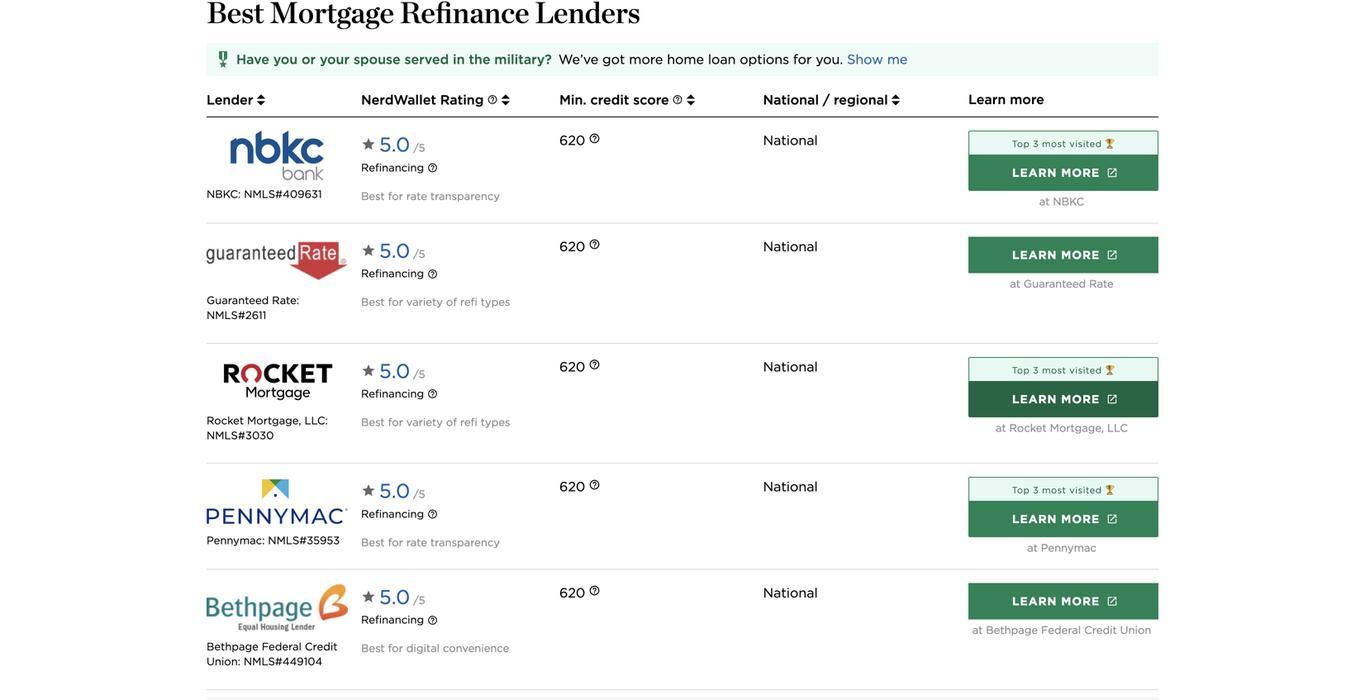 Task type: describe. For each thing, give the bounding box(es) containing it.
620 for pennymac: nmls#35953
[[560, 479, 586, 495]]

pennymac image
[[207, 477, 348, 527]]

national / regional
[[763, 92, 888, 108]]

top 3 most visited 🏆 for pennymac
[[1012, 485, 1115, 496]]

refinancing for rocket mortgage, llc: nmls#3030
[[361, 387, 424, 400]]

rated 5 out of 5 stars element for rocket mortgage, llc: nmls#3030
[[361, 357, 546, 385]]

lender
[[207, 92, 253, 108]]

credit
[[591, 92, 629, 108]]

3 for nbkc
[[1033, 139, 1039, 149]]

show me link
[[847, 51, 908, 67]]

the
[[469, 51, 491, 67]]

for for nbkc: nmls#409631
[[388, 190, 403, 203]]

best for rate transparency for pennymac: nmls#35953
[[361, 536, 500, 549]]

home
[[667, 51, 704, 67]]

at rocket mortgage, llc
[[996, 421, 1128, 434]]

best for nbkc: nmls#409631
[[361, 190, 385, 203]]

best for variety of refi types for rocket mortgage, llc: nmls#3030
[[361, 416, 510, 429]]

learn more link for rate
[[969, 237, 1159, 273]]

bethpage inside bethpage federal credit union: nmls#449104
[[207, 640, 259, 653]]

nerdwallet rating info image for nmls#409631
[[428, 163, 438, 173]]

variety for guaranteed rate: nmls#2611
[[406, 296, 443, 308]]

5.0 link for pennymac: nmls#35953
[[361, 477, 413, 505]]

2 learn more button from the top
[[969, 237, 1159, 273]]

nbkc:
[[207, 188, 241, 201]]

/
[[823, 92, 830, 108]]

at guaranteed rate
[[1010, 277, 1114, 290]]

3 for pennymac
[[1033, 485, 1039, 496]]

min. credit score info image for best for digital convenience
[[589, 585, 600, 597]]

we've got more home loan options for you. show me
[[559, 51, 908, 67]]

refinancing for nbkc: nmls#409631
[[361, 161, 424, 174]]

best for digital convenience
[[361, 642, 509, 655]]

best for pennymac: nmls#35953
[[361, 536, 385, 549]]

bethpage federal credit union: nmls#449104
[[207, 640, 338, 668]]

nerdwallet rating info image for guaranteed rate: nmls#2611
[[428, 268, 438, 279]]

nbkc image
[[207, 131, 348, 180]]

military?
[[495, 51, 552, 67]]

rated 5 out of 5 stars element for nbkc: nmls#409631
[[361, 131, 546, 159]]

5.0 for bethpage federal credit union: nmls#449104
[[379, 585, 410, 609]]

best for variety of refi types for guaranteed rate: nmls#2611
[[361, 296, 510, 308]]

at for at bethpage federal credit union
[[973, 624, 983, 636]]

/5 for guaranteed rate: nmls#2611
[[413, 247, 425, 260]]

top 3 most visited 🏆 for rocket
[[1012, 365, 1115, 375]]

national / regional button
[[763, 90, 901, 110]]

lender button
[[207, 90, 266, 110]]

in
[[453, 51, 465, 67]]

5.0 link for guaranteed rate: nmls#2611
[[361, 237, 413, 265]]

guaranteed rate image
[[207, 237, 348, 286]]

transparency for nbkc: nmls#409631
[[431, 190, 500, 203]]

5.0 link for nbkc: nmls#409631
[[361, 131, 413, 159]]

variety for rocket mortgage, llc: nmls#3030
[[406, 416, 443, 429]]

/5 for nbkc: nmls#409631
[[413, 141, 425, 154]]

you.
[[816, 51, 843, 67]]

nerdwallet rating image
[[487, 94, 498, 105]]

top for at pennymac
[[1012, 485, 1030, 496]]

digital
[[406, 642, 440, 655]]

national for at rocket mortgage, llc
[[763, 359, 818, 375]]

me
[[887, 51, 908, 67]]

1 horizontal spatial federal
[[1041, 624, 1081, 636]]

nerdwallet rating info image for nmls#35953
[[428, 509, 438, 520]]

most for nbkc
[[1042, 139, 1067, 149]]

nmls#409631
[[244, 188, 322, 201]]

pennymac:
[[207, 534, 265, 547]]

convenience
[[443, 642, 509, 655]]

/5 for rocket mortgage, llc: nmls#3030
[[413, 368, 425, 380]]

at for at nbkc
[[1040, 195, 1050, 208]]

at for at rocket mortgage, llc
[[996, 421, 1007, 434]]

national for at guaranteed rate
[[763, 238, 818, 254]]

nmls#3030
[[207, 429, 274, 442]]

visited 🏆 for at nbkc
[[1070, 139, 1115, 149]]

refinancing for bethpage federal credit union: nmls#449104
[[361, 613, 424, 626]]

5.0 link for rocket mortgage, llc: nmls#3030
[[361, 357, 413, 385]]

score
[[633, 92, 669, 108]]

nbkc: nmls#409631
[[207, 188, 322, 201]]

learn more button for rocket
[[969, 381, 1159, 417]]

transparency for pennymac: nmls#35953
[[431, 536, 500, 549]]

have you or your spouse served in the military?
[[236, 51, 552, 67]]

best for rocket mortgage, llc: nmls#3030
[[361, 416, 385, 429]]

nmls#2611
[[207, 309, 266, 322]]

min. credit score image
[[673, 94, 683, 105]]

your
[[320, 51, 350, 67]]



Task type: vqa. For each thing, say whether or not it's contained in the screenshot.
top of
yes



Task type: locate. For each thing, give the bounding box(es) containing it.
4 rated 5 out of 5 stars element from the top
[[361, 477, 546, 505]]

credit
[[1085, 624, 1117, 636], [305, 640, 338, 653]]

0 vertical spatial refi
[[460, 296, 478, 308]]

nerdwallet rating info image
[[428, 268, 438, 279], [428, 389, 438, 399], [428, 615, 438, 626]]

rating
[[440, 92, 484, 108]]

top for at nbkc
[[1012, 139, 1030, 149]]

more
[[629, 51, 663, 67], [1010, 91, 1045, 107], [1062, 166, 1100, 180], [1062, 248, 1100, 262], [1062, 392, 1100, 406], [1062, 512, 1100, 526], [1062, 594, 1100, 608]]

2 /5 from the top
[[413, 247, 425, 260]]

learn more button up at nbkc
[[969, 155, 1159, 191]]

2 vertical spatial nerdwallet rating info image
[[428, 615, 438, 626]]

top 3 most visited 🏆 up at nbkc
[[1012, 139, 1115, 149]]

at nbkc
[[1040, 195, 1085, 208]]

refinancing for pennymac: nmls#35953
[[361, 507, 424, 520]]

620 for nbkc: nmls#409631
[[560, 132, 586, 149]]

0 horizontal spatial rocket
[[207, 414, 244, 427]]

spouse
[[354, 51, 401, 67]]

min. credit score info image
[[589, 359, 600, 370], [589, 479, 600, 491]]

2 most from the top
[[1042, 365, 1067, 375]]

best for bethpage federal credit union: nmls#449104
[[361, 642, 385, 655]]

min. credit score info image for best for variety of refi types
[[589, 359, 600, 370]]

national for at pennymac
[[763, 479, 818, 495]]

2 top from the top
[[1012, 365, 1030, 375]]

1 5.0 link from the top
[[361, 131, 413, 159]]

5 learn more button from the top
[[969, 583, 1159, 619]]

llc:
[[305, 414, 328, 427]]

0 vertical spatial guaranteed
[[1024, 277, 1086, 290]]

guaranteed inside guaranteed rate: nmls#2611
[[207, 294, 269, 307]]

1 horizontal spatial credit
[[1085, 624, 1117, 636]]

0 vertical spatial top 3 most visited 🏆
[[1012, 139, 1115, 149]]

pennymac: nmls#35953
[[207, 534, 340, 547]]

/5 for pennymac: nmls#35953
[[413, 488, 425, 501]]

4 best from the top
[[361, 536, 385, 549]]

learn more button for nbkc
[[969, 155, 1159, 191]]

top 3 most visited 🏆 up at pennymac on the bottom of the page
[[1012, 485, 1115, 496]]

min. credit score info image for best for rate transparency
[[589, 479, 600, 491]]

0 horizontal spatial guaranteed
[[207, 294, 269, 307]]

nerdwallet rating info image
[[428, 163, 438, 173], [428, 509, 438, 520]]

0 vertical spatial types
[[481, 296, 510, 308]]

1 best from the top
[[361, 190, 385, 203]]

min. credit score info image for best for rate transparency
[[589, 133, 600, 144]]

1 of from the top
[[446, 296, 457, 308]]

visited 🏆 for at pennymac
[[1070, 485, 1115, 496]]

5 /5 from the top
[[413, 594, 425, 607]]

top
[[1012, 139, 1030, 149], [1012, 365, 1030, 375], [1012, 485, 1030, 496]]

0 vertical spatial nerdwallet rating info image
[[428, 163, 438, 173]]

0 vertical spatial of
[[446, 296, 457, 308]]

2 620 from the top
[[560, 238, 586, 254]]

1 horizontal spatial rocket
[[1010, 421, 1047, 434]]

0 vertical spatial min. credit score info image
[[589, 133, 600, 144]]

1 horizontal spatial bethpage
[[986, 624, 1038, 636]]

nmls#449104
[[244, 655, 323, 668]]

0 vertical spatial min. credit score info image
[[589, 359, 600, 370]]

620 for rocket mortgage, llc: nmls#3030
[[560, 359, 586, 375]]

most up at pennymac on the bottom of the page
[[1042, 485, 1067, 496]]

2 vertical spatial top
[[1012, 485, 1030, 496]]

rate for pennymac: nmls#35953
[[406, 536, 427, 549]]

/5
[[413, 141, 425, 154], [413, 247, 425, 260], [413, 368, 425, 380], [413, 488, 425, 501], [413, 594, 425, 607]]

rated 5 out of 5 stars element for guaranteed rate: nmls#2611
[[361, 237, 546, 265]]

federal
[[1041, 624, 1081, 636], [262, 640, 302, 653]]

llc
[[1108, 421, 1128, 434]]

0 vertical spatial visited 🏆
[[1070, 139, 1115, 149]]

1 5.0 from the top
[[379, 133, 410, 157]]

1 vertical spatial best for variety of refi types
[[361, 416, 510, 429]]

at bethpage federal credit union
[[973, 624, 1152, 636]]

/5 for bethpage federal credit union: nmls#449104
[[413, 594, 425, 607]]

of for rocket mortgage, llc: nmls#3030
[[446, 416, 457, 429]]

rated 5 out of 5 stars element for pennymac: nmls#35953
[[361, 477, 546, 505]]

rated 5 out of 5 stars element for bethpage federal credit union: nmls#449104
[[361, 583, 546, 611]]

refi
[[460, 296, 478, 308], [460, 416, 478, 429]]

at pennymac
[[1028, 542, 1097, 554]]

5 620 from the top
[[560, 585, 586, 601]]

nerdwallet rating info image for bethpage federal credit union: nmls#449104
[[428, 615, 438, 626]]

learn more
[[969, 91, 1045, 107], [1013, 166, 1100, 180], [1013, 248, 1100, 262], [1013, 392, 1100, 406], [1013, 512, 1100, 526], [1013, 594, 1100, 608]]

learn more link for federal
[[969, 583, 1159, 619]]

federal inside bethpage federal credit union: nmls#449104
[[262, 640, 302, 653]]

1 most from the top
[[1042, 139, 1067, 149]]

1 vertical spatial types
[[481, 416, 510, 429]]

2 vertical spatial top 3 most visited 🏆
[[1012, 485, 1115, 496]]

5 best from the top
[[361, 642, 385, 655]]

3 national from the top
[[763, 238, 818, 254]]

1 vertical spatial min. credit score info image
[[589, 239, 600, 250]]

1 learn more button from the top
[[969, 155, 1159, 191]]

most up at nbkc
[[1042, 139, 1067, 149]]

2 rated 5 out of 5 stars element from the top
[[361, 237, 546, 265]]

3
[[1033, 139, 1039, 149], [1033, 365, 1039, 375], [1033, 485, 1039, 496]]

regional
[[834, 92, 888, 108]]

2 best for variety of refi types from the top
[[361, 416, 510, 429]]

5.0 link
[[361, 131, 413, 159], [361, 237, 413, 265], [361, 357, 413, 385], [361, 477, 413, 505], [361, 583, 413, 611]]

4 620 from the top
[[560, 479, 586, 495]]

for for guaranteed rate: nmls#2611
[[388, 296, 403, 308]]

3 refinancing from the top
[[361, 387, 424, 400]]

0 vertical spatial learn more link
[[969, 237, 1159, 273]]

federal left 'union'
[[1041, 624, 1081, 636]]

at
[[1040, 195, 1050, 208], [1010, 277, 1021, 290], [996, 421, 1007, 434], [1028, 542, 1038, 554], [973, 624, 983, 636]]

learn more link up at guaranteed rate
[[969, 237, 1159, 273]]

2 5.0 link from the top
[[361, 237, 413, 265]]

types for rocket mortgage, llc: nmls#3030
[[481, 416, 510, 429]]

options
[[740, 51, 789, 67]]

for for rocket mortgage, llc: nmls#3030
[[388, 416, 403, 429]]

top 3 most visited 🏆 for nbkc
[[1012, 139, 1115, 149]]

0 vertical spatial rate
[[406, 190, 427, 203]]

2 top 3 most visited 🏆 from the top
[[1012, 365, 1115, 375]]

0 vertical spatial nerdwallet rating info image
[[428, 268, 438, 279]]

1 vertical spatial of
[[446, 416, 457, 429]]

4 learn more button from the top
[[969, 501, 1159, 537]]

1 horizontal spatial mortgage,
[[1050, 421, 1104, 434]]

1 vertical spatial top
[[1012, 365, 1030, 375]]

mortgage, left llc on the bottom of page
[[1050, 421, 1104, 434]]

credit inside bethpage federal credit union: nmls#449104
[[305, 640, 338, 653]]

1 national from the top
[[763, 92, 819, 108]]

5 5.0 from the top
[[379, 585, 410, 609]]

best
[[361, 190, 385, 203], [361, 296, 385, 308], [361, 416, 385, 429], [361, 536, 385, 549], [361, 642, 385, 655]]

learn
[[969, 91, 1006, 107], [1013, 166, 1057, 180], [1013, 248, 1057, 262], [1013, 392, 1057, 406], [1013, 512, 1057, 526], [1013, 594, 1057, 608]]

most
[[1042, 139, 1067, 149], [1042, 365, 1067, 375], [1042, 485, 1067, 496]]

1 /5 from the top
[[413, 141, 425, 154]]

nmls#35953
[[268, 534, 340, 547]]

1 vertical spatial rate
[[406, 536, 427, 549]]

2 min. credit score info image from the top
[[589, 479, 600, 491]]

4 5.0 link from the top
[[361, 477, 413, 505]]

0 vertical spatial variety
[[406, 296, 443, 308]]

1 top 3 most visited 🏆 from the top
[[1012, 139, 1115, 149]]

0 vertical spatial credit
[[1085, 624, 1117, 636]]

refi for guaranteed rate: nmls#2611
[[460, 296, 478, 308]]

rate:
[[272, 294, 299, 307]]

refinancing for guaranteed rate: nmls#2611
[[361, 267, 424, 280]]

0 vertical spatial transparency
[[431, 190, 500, 203]]

2 vertical spatial min. credit score info image
[[589, 585, 600, 597]]

1 vertical spatial 3
[[1033, 365, 1039, 375]]

1 best for rate transparency from the top
[[361, 190, 500, 203]]

2 best for rate transparency from the top
[[361, 536, 500, 549]]

national for at nbkc
[[763, 132, 818, 149]]

3 rated 5 out of 5 stars element from the top
[[361, 357, 546, 385]]

or
[[302, 51, 316, 67]]

visited 🏆 up pennymac
[[1070, 485, 1115, 496]]

learn more button up at rocket mortgage, llc
[[969, 381, 1159, 417]]

learn more button for pennymac
[[969, 501, 1159, 537]]

2 refi from the top
[[460, 416, 478, 429]]

1 min. credit score info image from the top
[[589, 359, 600, 370]]

1 variety from the top
[[406, 296, 443, 308]]

rate
[[1090, 277, 1114, 290]]

learn more link up the at bethpage federal credit union at the bottom right of the page
[[969, 583, 1159, 619]]

2 best from the top
[[361, 296, 385, 308]]

transparency
[[431, 190, 500, 203], [431, 536, 500, 549]]

served
[[405, 51, 449, 67]]

best for rate transparency for nbkc: nmls#409631
[[361, 190, 500, 203]]

credit up nmls#449104
[[305, 640, 338, 653]]

3 5.0 link from the top
[[361, 357, 413, 385]]

1 rate from the top
[[406, 190, 427, 203]]

learn more button up the at bethpage federal credit union at the bottom right of the page
[[969, 583, 1159, 619]]

0 horizontal spatial credit
[[305, 640, 338, 653]]

4 5.0 from the top
[[379, 479, 410, 503]]

620 for guaranteed rate: nmls#2611
[[560, 238, 586, 254]]

min. credit score
[[560, 92, 669, 108]]

1 nerdwallet rating info image from the top
[[428, 268, 438, 279]]

5.0 for rocket mortgage, llc: nmls#3030
[[379, 359, 410, 383]]

nerdwallet rating button
[[361, 90, 510, 110]]

learn more button up at guaranteed rate
[[969, 237, 1159, 273]]

0 vertical spatial 3
[[1033, 139, 1039, 149]]

rocket mortgage, llc image
[[207, 357, 348, 406]]

0 vertical spatial best for rate transparency
[[361, 190, 500, 203]]

3 620 from the top
[[560, 359, 586, 375]]

2 types from the top
[[481, 416, 510, 429]]

nerdwallet rating
[[361, 92, 484, 108]]

types
[[481, 296, 510, 308], [481, 416, 510, 429]]

3 visited 🏆 from the top
[[1070, 485, 1115, 496]]

2 refinancing from the top
[[361, 267, 424, 280]]

1 refinancing from the top
[[361, 161, 424, 174]]

3 nerdwallet rating info image from the top
[[428, 615, 438, 626]]

5.0 for nbkc: nmls#409631
[[379, 133, 410, 157]]

2 min. credit score info image from the top
[[589, 239, 600, 250]]

learn more button
[[969, 155, 1159, 191], [969, 237, 1159, 273], [969, 381, 1159, 417], [969, 501, 1159, 537], [969, 583, 1159, 619]]

rocket inside rocket mortgage, llc: nmls#3030
[[207, 414, 244, 427]]

0 vertical spatial top
[[1012, 139, 1030, 149]]

national inside button
[[763, 92, 819, 108]]

for
[[793, 51, 812, 67], [388, 190, 403, 203], [388, 296, 403, 308], [388, 416, 403, 429], [388, 536, 403, 549], [388, 642, 403, 655]]

best for variety of refi types
[[361, 296, 510, 308], [361, 416, 510, 429]]

5.0 link for bethpage federal credit union: nmls#449104
[[361, 583, 413, 611]]

pennymac
[[1041, 542, 1097, 554]]

620
[[560, 132, 586, 149], [560, 238, 586, 254], [560, 359, 586, 375], [560, 479, 586, 495], [560, 585, 586, 601]]

5.0 for pennymac: nmls#35953
[[379, 479, 410, 503]]

3 for rocket
[[1033, 365, 1039, 375]]

1 min. credit score info image from the top
[[589, 133, 600, 144]]

2 nerdwallet rating info image from the top
[[428, 509, 438, 520]]

most for pennymac
[[1042, 485, 1067, 496]]

nerdwallet rating info image for rocket mortgage, llc: nmls#3030
[[428, 389, 438, 399]]

2 national from the top
[[763, 132, 818, 149]]

3 5.0 from the top
[[379, 359, 410, 383]]

learn more link
[[969, 237, 1159, 273], [969, 583, 1159, 619]]

3 3 from the top
[[1033, 485, 1039, 496]]

credit left 'union'
[[1085, 624, 1117, 636]]

top 3 most visited 🏆 up at rocket mortgage, llc
[[1012, 365, 1115, 375]]

2 visited 🏆 from the top
[[1070, 365, 1115, 375]]

2 rate from the top
[[406, 536, 427, 549]]

1 nerdwallet rating info image from the top
[[428, 163, 438, 173]]

3 /5 from the top
[[413, 368, 425, 380]]

min. credit score info image for best for variety of refi types
[[589, 239, 600, 250]]

2 vertical spatial most
[[1042, 485, 1067, 496]]

for for bethpage federal credit union: nmls#449104
[[388, 642, 403, 655]]

learn more button up at pennymac on the bottom of the page
[[969, 501, 1159, 537]]

2 3 from the top
[[1033, 365, 1039, 375]]

3 learn more button from the top
[[969, 381, 1159, 417]]

federal up nmls#449104
[[262, 640, 302, 653]]

loan
[[708, 51, 736, 67]]

rate
[[406, 190, 427, 203], [406, 536, 427, 549]]

mortgage, inside rocket mortgage, llc: nmls#3030
[[247, 414, 301, 427]]

at for at pennymac
[[1028, 542, 1038, 554]]

1 vertical spatial credit
[[305, 640, 338, 653]]

visited 🏆 up llc on the bottom of page
[[1070, 365, 1115, 375]]

top for at rocket mortgage, llc
[[1012, 365, 1030, 375]]

2 variety from the top
[[406, 416, 443, 429]]

we've
[[559, 51, 599, 67]]

1 vertical spatial learn more link
[[969, 583, 1159, 619]]

min.
[[560, 92, 587, 108]]

visited 🏆
[[1070, 139, 1115, 149], [1070, 365, 1115, 375], [1070, 485, 1115, 496]]

national for at bethpage federal credit union
[[763, 585, 818, 601]]

got
[[603, 51, 625, 67]]

0 vertical spatial most
[[1042, 139, 1067, 149]]

1 vertical spatial federal
[[262, 640, 302, 653]]

have
[[236, 51, 269, 67]]

rocket
[[207, 414, 244, 427], [1010, 421, 1047, 434]]

1 visited 🏆 from the top
[[1070, 139, 1115, 149]]

3 min. credit score info image from the top
[[589, 585, 600, 597]]

union
[[1121, 624, 1152, 636]]

620 for bethpage federal credit union: nmls#449104
[[560, 585, 586, 601]]

rated 5 out of 5 stars element
[[361, 131, 546, 159], [361, 237, 546, 265], [361, 357, 546, 385], [361, 477, 546, 505], [361, 583, 546, 611]]

1 vertical spatial transparency
[[431, 536, 500, 549]]

guaranteed rate: nmls#2611
[[207, 294, 299, 322]]

1 horizontal spatial guaranteed
[[1024, 277, 1086, 290]]

1 vertical spatial top 3 most visited 🏆
[[1012, 365, 1115, 375]]

0 horizontal spatial mortgage,
[[247, 414, 301, 427]]

1 top from the top
[[1012, 139, 1030, 149]]

at for at guaranteed rate
[[1010, 277, 1021, 290]]

1 vertical spatial nerdwallet rating info image
[[428, 509, 438, 520]]

1 3 from the top
[[1033, 139, 1039, 149]]

1 vertical spatial best for rate transparency
[[361, 536, 500, 549]]

1 learn more link from the top
[[969, 237, 1159, 273]]

1 refi from the top
[[460, 296, 478, 308]]

of
[[446, 296, 457, 308], [446, 416, 457, 429]]

3 best from the top
[[361, 416, 385, 429]]

0 horizontal spatial bethpage
[[207, 640, 259, 653]]

1 vertical spatial variety
[[406, 416, 443, 429]]

nbkc
[[1053, 195, 1085, 208]]

5 rated 5 out of 5 stars element from the top
[[361, 583, 546, 611]]

5.0
[[379, 133, 410, 157], [379, 239, 410, 263], [379, 359, 410, 383], [379, 479, 410, 503], [379, 585, 410, 609]]

guaranteed left the rate
[[1024, 277, 1086, 290]]

best for rate transparency
[[361, 190, 500, 203], [361, 536, 500, 549]]

rocket mortgage, llc: nmls#3030
[[207, 414, 328, 442]]

mortgage,
[[247, 414, 301, 427], [1050, 421, 1104, 434]]

visited 🏆 for at rocket mortgage, llc
[[1070, 365, 1115, 375]]

1 vertical spatial nerdwallet rating info image
[[428, 389, 438, 399]]

you
[[273, 51, 298, 67]]

4 /5 from the top
[[413, 488, 425, 501]]

1 best for variety of refi types from the top
[[361, 296, 510, 308]]

1 vertical spatial min. credit score info image
[[589, 479, 600, 491]]

0 horizontal spatial federal
[[262, 640, 302, 653]]

3 top from the top
[[1012, 485, 1030, 496]]

show
[[847, 51, 884, 67]]

refinancing
[[361, 161, 424, 174], [361, 267, 424, 280], [361, 387, 424, 400], [361, 507, 424, 520], [361, 613, 424, 626]]

1 620 from the top
[[560, 132, 586, 149]]

5 5.0 link from the top
[[361, 583, 413, 611]]

5 national from the top
[[763, 479, 818, 495]]

mortgage, up nmls#3030
[[247, 414, 301, 427]]

rate for nbkc: nmls#409631
[[406, 190, 427, 203]]

most up at rocket mortgage, llc
[[1042, 365, 1067, 375]]

1 vertical spatial guaranteed
[[207, 294, 269, 307]]

6 national from the top
[[763, 585, 818, 601]]

variety
[[406, 296, 443, 308], [406, 416, 443, 429]]

nerdwallet
[[361, 92, 436, 108]]

1 types from the top
[[481, 296, 510, 308]]

national
[[763, 92, 819, 108], [763, 132, 818, 149], [763, 238, 818, 254], [763, 359, 818, 375], [763, 479, 818, 495], [763, 585, 818, 601]]

types for guaranteed rate: nmls#2611
[[481, 296, 510, 308]]

most for rocket
[[1042, 365, 1067, 375]]

1 transparency from the top
[[431, 190, 500, 203]]

0 vertical spatial best for variety of refi types
[[361, 296, 510, 308]]

bethpage federal credit union image
[[207, 583, 348, 633]]

2 nerdwallet rating info image from the top
[[428, 389, 438, 399]]

of for guaranteed rate: nmls#2611
[[446, 296, 457, 308]]

5 refinancing from the top
[[361, 613, 424, 626]]

guaranteed up nmls#2611
[[207, 294, 269, 307]]

2 learn more link from the top
[[969, 583, 1159, 619]]

refi for rocket mortgage, llc: nmls#3030
[[460, 416, 478, 429]]

1 vertical spatial most
[[1042, 365, 1067, 375]]

5.0 for guaranteed rate: nmls#2611
[[379, 239, 410, 263]]

min. credit score button
[[560, 90, 696, 110]]

bethpage
[[986, 624, 1038, 636], [207, 640, 259, 653]]

0 vertical spatial federal
[[1041, 624, 1081, 636]]

1 vertical spatial refi
[[460, 416, 478, 429]]

min. credit score info image
[[589, 133, 600, 144], [589, 239, 600, 250], [589, 585, 600, 597]]

union:
[[207, 655, 241, 668]]

guaranteed
[[1024, 277, 1086, 290], [207, 294, 269, 307]]

0 vertical spatial bethpage
[[986, 624, 1038, 636]]

4 refinancing from the top
[[361, 507, 424, 520]]

1 vertical spatial bethpage
[[207, 640, 259, 653]]

4 national from the top
[[763, 359, 818, 375]]

2 vertical spatial 3
[[1033, 485, 1039, 496]]

3 top 3 most visited 🏆 from the top
[[1012, 485, 1115, 496]]

3 most from the top
[[1042, 485, 1067, 496]]

2 transparency from the top
[[431, 536, 500, 549]]

2 of from the top
[[446, 416, 457, 429]]

1 vertical spatial visited 🏆
[[1070, 365, 1115, 375]]

for for pennymac: nmls#35953
[[388, 536, 403, 549]]

2 5.0 from the top
[[379, 239, 410, 263]]

best for guaranteed rate: nmls#2611
[[361, 296, 385, 308]]

1 rated 5 out of 5 stars element from the top
[[361, 131, 546, 159]]

visited 🏆 up nbkc at the top right
[[1070, 139, 1115, 149]]

2 vertical spatial visited 🏆
[[1070, 485, 1115, 496]]

top 3 most visited 🏆
[[1012, 139, 1115, 149], [1012, 365, 1115, 375], [1012, 485, 1115, 496]]



